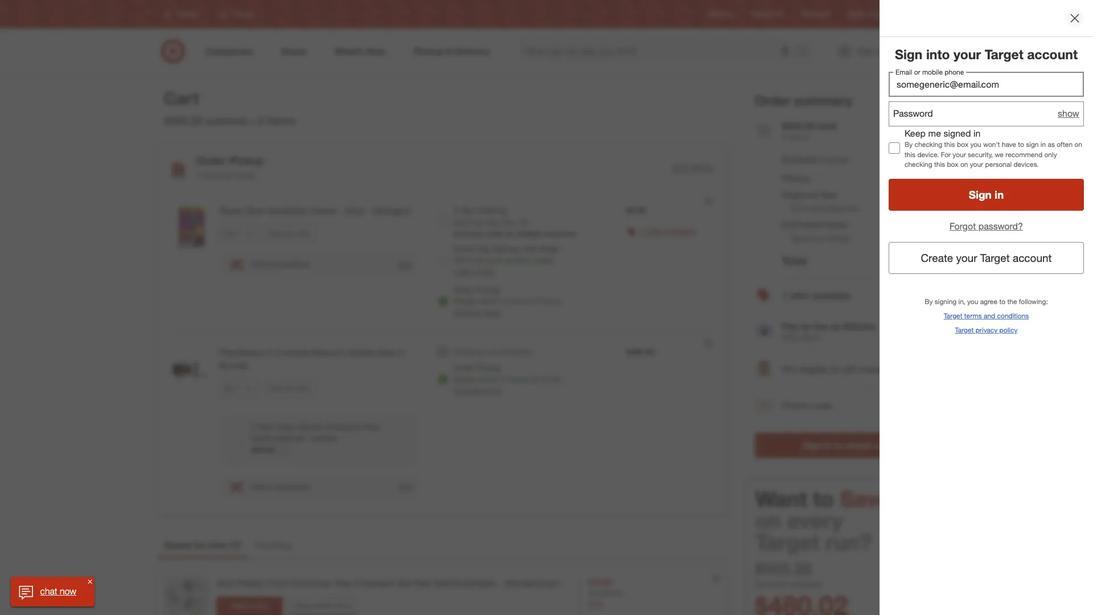 Task type: vqa. For each thing, say whether or not it's contained in the screenshot.
run?
yes



Task type: describe. For each thing, give the bounding box(es) containing it.
chat
[[41, 585, 58, 597]]

target terms and conditions link
[[944, 311, 1029, 321]]

at for second "store pickup" option from the bottom
[[531, 296, 537, 306]]

save for later for console
[[270, 384, 310, 392]]

search
[[793, 46, 821, 58]]

want
[[756, 486, 808, 512]]

check
[[846, 440, 872, 451]]

based
[[792, 234, 814, 243]]

personal
[[985, 160, 1012, 168]]

$499.99
[[626, 347, 654, 356]]

day
[[476, 244, 490, 253]]

0 vertical spatial this
[[944, 140, 955, 149]]

delivery
[[492, 244, 521, 253]]

later for breakfast
[[297, 229, 310, 237]]

shop similar items
[[295, 601, 351, 610]]

target inside want to save 5% on every target run?
[[756, 529, 820, 555]]

into
[[926, 46, 950, 62]]

as down delivery
[[505, 255, 514, 265]]

ready for change store button for second "store pickup" option from the bottom
[[453, 296, 476, 306]]

shop similar items button
[[290, 597, 357, 615]]

sign in to check out button
[[755, 433, 936, 458]]

devices.
[[1014, 160, 1039, 168]]

1 vertical spatial box
[[947, 160, 959, 168]]

2 vertical spatial this
[[934, 160, 945, 168]]

1 horizontal spatial offer
[[790, 290, 810, 301]]

(2
[[819, 155, 826, 165]]

pinole inside order pickup 2 items at pinole
[[234, 170, 256, 180]]

for left gift
[[831, 363, 842, 375]]

bundle
[[219, 360, 248, 371]]

cart item ready to fulfill group containing raisin bran breakfast cereal - 24oz - kellogg's
[[158, 191, 727, 332]]

your down security,
[[970, 160, 984, 168]]

regional
[[782, 189, 818, 200]]

shipping
[[476, 205, 507, 215]]

weekly
[[751, 10, 773, 18]]

it inside "same day delivery with shipt get it as soon as 6pm today learn more"
[[469, 255, 473, 265]]

none password field inside sign into your target account dialog
[[889, 101, 1084, 126]]

94564
[[828, 234, 850, 243]]

0 vertical spatial box
[[957, 140, 969, 149]]

$10.50 reg $15.00 sale
[[588, 577, 623, 608]]

0 horizontal spatial 1 offer available button
[[640, 226, 696, 237]]

target inside button
[[980, 251, 1010, 264]]

add a substitute for 1st 'add' button from the top of the page
[[251, 259, 309, 269]]

raisin
[[219, 205, 244, 216]]

24oz
[[345, 205, 364, 216]]

ready for change store button associated with 2nd "store pickup" option from the top
[[453, 374, 476, 384]]

playstation 5 console marvel&#39;s spider-man 2 bundle image
[[167, 346, 212, 392]]

items inside button
[[335, 601, 351, 610]]

save for breakfast
[[270, 229, 285, 237]]

$505.28 current subtotal
[[756, 559, 822, 590]]

finial
[[266, 577, 288, 589]]

free
[[918, 172, 936, 184]]

not
[[487, 347, 499, 356]]

by inside keep me signed in by checking this box you won't have to sign in as often on this device. for your security, we recommend only checking this box on your personal devices.
[[905, 140, 913, 149]]

promo code
[[782, 400, 832, 411]]

you inside keep me signed in by checking this box you won't have to sign in as often on this device. for your security, we recommend only checking this box on your personal devices.
[[971, 140, 982, 149]]

change for change store button associated with 2nd "store pickup" option from the top
[[453, 385, 481, 395]]

1 vertical spatial this
[[905, 150, 916, 159]]

in right signed
[[974, 127, 981, 139]]

it inside 2-day shipping get it by sat, nov 18 when you order by 12:00pm tomorrow
[[469, 218, 473, 227]]

as up affirm
[[801, 321, 811, 332]]

2 vertical spatial you
[[967, 297, 978, 306]]

in inside button
[[824, 440, 832, 451]]

learn
[[453, 267, 474, 276]]

2 vertical spatial available
[[501, 347, 532, 356]]

same
[[453, 244, 474, 253]]

more
[[476, 267, 494, 276]]

1 horizontal spatial 1 offer available
[[782, 290, 851, 301]]

your right for
[[953, 150, 966, 159]]

soon
[[486, 255, 503, 265]]

2 horizontal spatial available
[[813, 290, 851, 301]]

- right 24oz
[[367, 205, 370, 216]]

year
[[258, 422, 273, 431]]

raisin bran breakfast cereal - 24oz - kellogg's
[[219, 205, 410, 216]]

chat now dialog
[[11, 577, 95, 606]]

2 substitute from the top
[[274, 482, 309, 491]]

sign in button
[[889, 179, 1084, 211]]

12:00pm
[[515, 229, 543, 238]]

1 vertical spatial by
[[925, 297, 933, 306]]

none checkbox inside sign into your target account dialog
[[889, 142, 900, 154]]

on inside want to save 5% on every target run?
[[756, 508, 781, 534]]

man
[[379, 347, 396, 358]]

forgot password? link
[[950, 220, 1023, 232]]

sign into your target account dialog
[[880, 0, 1093, 615]]

6pm
[[516, 255, 532, 265]]

we
[[995, 150, 1004, 159]]

estimated for bag
[[792, 204, 827, 213]]

later for console
[[297, 384, 310, 392]]

show button
[[1058, 107, 1080, 120]]

raisin bran breakfast cereal - 24oz - kellogg's image
[[167, 205, 212, 250]]

to inside keep me signed in by checking this box you won't have to sign in as often on this device. for your security, we recommend only checking this box on your personal devices.
[[1018, 140, 1024, 149]]

weekly ad link
[[751, 9, 784, 19]]

tree
[[334, 577, 351, 589]]

$555.03 for $555.03 total 2 items
[[782, 120, 815, 131]]

sign into your target account
[[895, 46, 1078, 62]]

Service plan checkbox
[[231, 434, 242, 445]]

offer inside cart item ready to fulfill group
[[647, 226, 663, 236]]

sign for sign in to check out
[[803, 440, 822, 451]]

pickup inside order pickup 2 items at pinole
[[229, 154, 264, 167]]

today
[[534, 255, 554, 265]]

40ct plastic finial christmas tree ornament set pale teal/gold/slate - wondershop&#8482; image
[[164, 575, 210, 615]]

$1.00
[[914, 189, 936, 200]]

plastic
[[237, 577, 264, 589]]

2 store pickup radio from the top
[[438, 374, 449, 385]]

$505.28 for $505.28 current subtotal
[[756, 559, 812, 579]]

your right into
[[954, 46, 981, 62]]

in inside 'button'
[[995, 188, 1004, 201]]

summary
[[794, 92, 853, 108]]

shipping not available
[[453, 347, 532, 356]]

signed
[[944, 127, 971, 139]]

to left the
[[1000, 297, 1006, 306]]

40ct plastic finial christmas tree ornament set pale teal/gold/slate - wondershop™ link
[[216, 577, 561, 590]]

account inside button
[[1013, 251, 1052, 264]]

affirm image left pay at the bottom right of the page
[[757, 325, 772, 336]]

0 vertical spatial account
[[1027, 46, 1078, 62]]

1 add button from the top
[[397, 259, 412, 270]]

order down shipping
[[453, 363, 474, 372]]

add to cart button
[[216, 597, 283, 615]]

chat now
[[41, 585, 77, 597]]

playstation 5 console marvel's spider-man 2 bundle link
[[219, 346, 419, 372]]

create your target account button
[[889, 242, 1084, 274]]

target circle
[[847, 10, 886, 18]]

none radio inside cart item ready to fulfill group
[[438, 216, 449, 227]]

save for later for breakfast
[[270, 229, 310, 237]]

hours for change store button associated with 2nd "store pickup" option from the top
[[508, 374, 528, 384]]

subtotal inside $505.28 current subtotal
[[789, 579, 822, 590]]

registry link
[[708, 9, 733, 19]]

want to save 5% on every target run?
[[756, 486, 929, 555]]

affirm image left "with"
[[755, 323, 773, 341]]

now
[[60, 585, 77, 597]]

spider-
[[348, 347, 379, 358]]

your inside button
[[956, 251, 977, 264]]

to inside want to save 5% on every target run?
[[814, 486, 834, 512]]

- inside 2 year video games protection plan ($450-$499.99) - allstate
[[306, 433, 309, 443]]

$52/mo.
[[844, 321, 878, 332]]

me
[[929, 127, 941, 139]]

$555.03 for $555.03
[[898, 254, 936, 267]]

$505.28 for $505.28 subtotal
[[164, 114, 202, 127]]

0 horizontal spatial by
[[475, 218, 484, 227]]

change store button for second "store pickup" option from the bottom
[[453, 307, 502, 318]]

by signing in, you agree to the following:
[[925, 297, 1048, 306]]

ad
[[775, 10, 784, 18]]

2 down "same day delivery with shipt get it as soon as 6pm today learn more"
[[502, 296, 506, 306]]

items)
[[828, 155, 850, 165]]

conditions
[[997, 311, 1029, 320]]

to inside button
[[835, 440, 843, 451]]

to inside button
[[246, 601, 253, 610]]

sign in to check out
[[803, 440, 889, 451]]

favorites link
[[248, 534, 298, 558]]

2 down shipping not available
[[502, 374, 506, 384]]

device.
[[918, 150, 939, 159]]

order
[[487, 229, 504, 238]]

cart
[[255, 601, 268, 610]]

a for first 'add' button from the bottom
[[268, 482, 272, 491]]

0 horizontal spatial 1
[[233, 539, 238, 551]]

recommend
[[1006, 150, 1043, 159]]

teal/gold/slate
[[433, 577, 496, 589]]

policy
[[1000, 326, 1018, 334]]



Task type: locate. For each thing, give the bounding box(es) containing it.
0 vertical spatial estimated
[[792, 204, 827, 213]]

1 change store button from the top
[[453, 307, 502, 318]]

0 vertical spatial ready
[[453, 296, 476, 306]]

0 vertical spatial hours
[[508, 296, 528, 306]]

1 vertical spatial save
[[270, 384, 285, 392]]

to left cart on the bottom
[[246, 601, 253, 610]]

for
[[941, 150, 951, 159]]

sat,
[[486, 218, 500, 227]]

save for later button down console
[[265, 379, 315, 397]]

at down '6pm'
[[531, 296, 537, 306]]

checking down device.
[[905, 160, 933, 168]]

store for change store button associated with 2nd "store pickup" option from the top
[[484, 385, 502, 395]]

2 left year
[[251, 422, 256, 431]]

as inside keep me signed in by checking this box you won't have to sign in as often on this device. for your security, we recommend only checking this box on your personal devices.
[[1048, 140, 1055, 149]]

2 a from the top
[[268, 482, 272, 491]]

2 within from the top
[[478, 374, 499, 384]]

change store button up shipping
[[453, 307, 502, 318]]

1 offer available
[[640, 226, 696, 236], [782, 290, 851, 301]]

on left 94564
[[817, 234, 826, 243]]

add a substitute
[[251, 259, 309, 269], [251, 482, 309, 491]]

40ct
[[216, 577, 234, 589]]

security,
[[968, 150, 993, 159]]

sale
[[588, 599, 604, 608]]

later
[[297, 229, 310, 237], [297, 384, 310, 392], [208, 539, 228, 551]]

2 add a substitute from the top
[[251, 482, 309, 491]]

1 vertical spatial estimated
[[782, 219, 823, 230]]

nov
[[502, 218, 516, 227]]

)
[[238, 539, 241, 551]]

1 horizontal spatial 1 offer available button
[[755, 278, 936, 314]]

ready down learn
[[453, 296, 476, 306]]

1 vertical spatial order pickup ready within 2 hours at pinole change store
[[453, 363, 561, 395]]

forgot password?
[[950, 220, 1023, 232]]

save for console
[[270, 384, 285, 392]]

it up 'learn more' button at the top left of the page
[[469, 255, 473, 265]]

2 right $505.28 subtotal at the top of the page
[[258, 114, 264, 127]]

favorites
[[254, 539, 291, 551]]

0 vertical spatial substitute
[[274, 259, 309, 269]]

2 inside 2 year video games protection plan ($450-$499.99) - allstate
[[251, 422, 256, 431]]

signing
[[935, 297, 957, 306]]

0 horizontal spatial $505.28
[[164, 114, 202, 127]]

ready down shipping
[[453, 374, 476, 384]]

1 change from the top
[[453, 308, 481, 317]]

2 cart item ready to fulfill group from the top
[[158, 333, 727, 513]]

forgot
[[950, 220, 976, 232]]

in down "personal"
[[995, 188, 1004, 201]]

sign inside 'button'
[[969, 188, 992, 201]]

0 vertical spatial 1 offer available
[[640, 226, 696, 236]]

this left device.
[[905, 150, 916, 159]]

save for later button for breakfast
[[265, 224, 315, 243]]

1 vertical spatial hours
[[508, 374, 528, 384]]

0 vertical spatial store
[[484, 308, 502, 317]]

Store pickup radio
[[438, 296, 449, 307], [438, 374, 449, 385]]

0 vertical spatial by
[[905, 140, 913, 149]]

0 vertical spatial within
[[478, 296, 499, 306]]

0 horizontal spatial by
[[905, 140, 913, 149]]

2 horizontal spatial $505.28
[[904, 154, 936, 165]]

shipping
[[453, 347, 485, 356]]

0 vertical spatial offer
[[647, 226, 663, 236]]

sign down promo code
[[803, 440, 822, 451]]

0 horizontal spatial available
[[501, 347, 532, 356]]

as up "only"
[[1048, 140, 1055, 149]]

$15.00
[[602, 589, 623, 597]]

christmas
[[290, 577, 332, 589]]

at up raisin
[[225, 170, 232, 180]]

save for later down breakfast
[[270, 229, 310, 237]]

2 vertical spatial pinole
[[540, 374, 561, 384]]

1 store pickup radio from the top
[[438, 296, 449, 307]]

order pickup ready within 2 hours at pinole change store for second "store pickup" option from the bottom
[[453, 285, 561, 317]]

as down day
[[475, 255, 483, 265]]

code
[[812, 400, 832, 411]]

0 vertical spatial by
[[475, 218, 484, 227]]

1 ready from the top
[[453, 296, 476, 306]]

1 horizontal spatial 1
[[640, 226, 644, 236]]

promo
[[782, 400, 809, 411]]

2 inside order pickup 2 items at pinole
[[196, 170, 201, 180]]

1 it from the top
[[469, 218, 473, 227]]

1 order pickup ready within 2 hours at pinole change store from the top
[[453, 285, 561, 317]]

2 vertical spatial later
[[208, 539, 228, 551]]

you right in,
[[967, 297, 978, 306]]

1 hours from the top
[[508, 296, 528, 306]]

2 inside playstation 5 console marvel's spider-man 2 bundle
[[399, 347, 404, 358]]

within for change store button for second "store pickup" option from the bottom
[[478, 296, 499, 306]]

1 vertical spatial add button
[[397, 481, 412, 492]]

message
[[860, 363, 897, 375]]

change
[[453, 308, 481, 317], [453, 385, 481, 395]]

box down signed
[[957, 140, 969, 149]]

0 horizontal spatial offer
[[647, 226, 663, 236]]

in left check
[[824, 440, 832, 451]]

None radio
[[438, 256, 449, 267], [438, 346, 449, 358], [438, 256, 449, 267], [438, 346, 449, 358]]

marvel's
[[311, 347, 346, 358]]

pinole for 2nd "store pickup" option from the top
[[540, 374, 561, 384]]

show
[[1058, 108, 1080, 119]]

1 store from the top
[[484, 308, 502, 317]]

for down breakfast
[[287, 229, 295, 237]]

at inside order pickup 2 items at pinole
[[225, 170, 232, 180]]

2 vertical spatial sign
[[803, 440, 822, 451]]

within down shipping not available
[[478, 374, 499, 384]]

2 ready from the top
[[453, 374, 476, 384]]

order pickup ready within 2 hours at pinole change store down not at the left of page
[[453, 363, 561, 395]]

on right often
[[1075, 140, 1083, 149]]

by left sat,
[[475, 218, 484, 227]]

sign for sign in
[[969, 188, 992, 201]]

1 horizontal spatial subtotal
[[789, 579, 822, 590]]

keep
[[905, 127, 926, 139]]

1 vertical spatial change store button
[[453, 385, 502, 396]]

- inside "list item"
[[498, 577, 502, 589]]

video
[[275, 422, 296, 431]]

hours for change store button for second "store pickup" option from the bottom
[[508, 296, 528, 306]]

pickup down more
[[476, 285, 500, 294]]

order inside order pickup 2 items at pinole
[[196, 154, 226, 167]]

2 vertical spatial $505.28
[[756, 559, 812, 579]]

on
[[1075, 140, 1083, 149], [961, 160, 968, 168], [817, 234, 826, 243], [756, 508, 781, 534]]

in right sign on the right of the page
[[1041, 140, 1046, 149]]

1 cart item ready to fulfill group from the top
[[158, 191, 727, 332]]

your
[[954, 46, 981, 62], [953, 150, 966, 159], [970, 160, 984, 168], [956, 251, 977, 264]]

1 horizontal spatial $555.03
[[898, 254, 936, 267]]

$5.29
[[626, 205, 646, 215]]

2 vertical spatial 1
[[233, 539, 238, 551]]

order pickup ready within 2 hours at pinole change store down more
[[453, 285, 561, 317]]

($450-
[[251, 433, 274, 443]]

when
[[453, 229, 471, 238]]

add inside 40ct plastic finial christmas tree ornament set pale teal/gold/slate - wondershop™ "list item"
[[231, 601, 244, 610]]

as right low
[[831, 321, 841, 332]]

create
[[921, 251, 953, 264]]

at for 2nd "store pickup" option from the top
[[531, 374, 537, 384]]

2 horizontal spatial sign
[[969, 188, 992, 201]]

to up recommend on the top right of page
[[1018, 140, 1024, 149]]

1 vertical spatial $555.03
[[898, 254, 936, 267]]

0 vertical spatial available
[[665, 226, 696, 236]]

1 vertical spatial checking
[[905, 160, 933, 168]]

substitute down breakfast
[[274, 259, 309, 269]]

1 within from the top
[[478, 296, 499, 306]]

$1.00 button
[[914, 187, 936, 203]]

2-day shipping get it by sat, nov 18 when you order by 12:00pm tomorrow
[[453, 205, 576, 238]]

pickup up regional
[[782, 172, 810, 184]]

total
[[817, 120, 837, 131]]

get
[[453, 218, 466, 227], [453, 255, 466, 265]]

2 hours from the top
[[508, 374, 528, 384]]

by down keep
[[905, 140, 913, 149]]

sign up forgot password? "link"
[[969, 188, 992, 201]]

$505.28 for $505.28
[[904, 154, 936, 165]]

terms
[[965, 311, 982, 320]]

-
[[339, 205, 342, 216], [367, 205, 370, 216], [306, 433, 309, 443], [498, 577, 502, 589]]

What can we help you find? suggestions appear below search field
[[518, 39, 801, 64]]

1 offer available button up $52/mo.
[[755, 278, 936, 314]]

pay
[[782, 321, 798, 332]]

at down shipping not available
[[531, 374, 537, 384]]

0 vertical spatial you
[[971, 140, 982, 149]]

on down security,
[[961, 160, 968, 168]]

on inside estimated taxes based on 94564
[[817, 234, 826, 243]]

0 vertical spatial add a substitute
[[251, 259, 309, 269]]

items inside order pickup 2 items at pinole
[[203, 170, 223, 180]]

get up learn
[[453, 255, 466, 265]]

add a substitute down $69.00
[[251, 482, 309, 491]]

1 vertical spatial available
[[813, 290, 851, 301]]

store up shipping not available
[[484, 308, 502, 317]]

won't
[[983, 140, 1000, 149]]

1 vertical spatial ready
[[453, 374, 476, 384]]

1 vertical spatial account
[[1013, 251, 1052, 264]]

✕ button
[[86, 577, 95, 586]]

1 vertical spatial change
[[453, 385, 481, 395]]

1 vertical spatial offer
[[790, 290, 810, 301]]

save down 5
[[270, 384, 285, 392]]

cart
[[164, 88, 199, 108]]

2 save for later button from the top
[[265, 379, 315, 397]]

$555.03 up signing at right
[[898, 254, 936, 267]]

search button
[[793, 39, 821, 66]]

available
[[665, 226, 696, 236], [813, 290, 851, 301], [501, 347, 532, 356]]

privacy
[[976, 326, 998, 334]]

1 vertical spatial at
[[531, 296, 537, 306]]

1 up pay at the bottom right of the page
[[782, 290, 787, 301]]

sign inside button
[[803, 440, 822, 451]]

later down playstation 5 console marvel's spider-man 2 bundle on the left
[[297, 384, 310, 392]]

sign for sign into your target account
[[895, 46, 923, 62]]

1 get from the top
[[453, 218, 466, 227]]

2 up raisin bran breakfast cereal - 24oz - kellogg's image
[[196, 170, 201, 180]]

it down day
[[469, 218, 473, 227]]

cereal
[[310, 205, 336, 216]]

1 horizontal spatial by
[[925, 297, 933, 306]]

estimated down regional fees
[[792, 204, 827, 213]]

tomorrow
[[545, 229, 576, 238]]

subtotal (2 items)
[[782, 154, 850, 165]]

0 vertical spatial later
[[297, 229, 310, 237]]

low
[[813, 321, 828, 332]]

your right create
[[956, 251, 977, 264]]

save for later
[[270, 229, 310, 237], [270, 384, 310, 392]]

you up day
[[473, 229, 485, 238]]

shop
[[295, 601, 311, 610]]

kellogg's
[[373, 205, 410, 216]]

0 vertical spatial checking
[[915, 140, 943, 149]]

2 items
[[258, 114, 295, 127]]

box
[[957, 140, 969, 149], [947, 160, 959, 168]]

0 vertical spatial 1 offer available button
[[640, 226, 696, 237]]

estimated inside estimated taxes based on 94564
[[782, 219, 823, 230]]

1 vertical spatial you
[[473, 229, 485, 238]]

2 add button from the top
[[397, 481, 412, 492]]

2 vertical spatial save
[[840, 486, 890, 512]]

the
[[1008, 297, 1017, 306]]

2 up subtotal
[[782, 132, 787, 142]]

cart item ready to fulfill group containing playstation 5 console marvel's spider-man 2 bundle
[[158, 333, 727, 513]]

2 vertical spatial at
[[531, 374, 537, 384]]

2 save for later from the top
[[270, 384, 310, 392]]

order pickup ready within 2 hours at pinole change store for 2nd "store pickup" option from the top
[[453, 363, 561, 395]]

order summary
[[755, 92, 853, 108]]

get up when
[[453, 218, 466, 227]]

0 vertical spatial 1
[[640, 226, 644, 236]]

1 save for later button from the top
[[265, 224, 315, 243]]

fees
[[821, 189, 838, 200]]

$505.28 inside $505.28 current subtotal
[[756, 559, 812, 579]]

later left ( at the bottom of the page
[[208, 539, 228, 551]]

you up security,
[[971, 140, 982, 149]]

- down games on the bottom left of page
[[306, 433, 309, 443]]

None radio
[[438, 216, 449, 227]]

1 horizontal spatial sign
[[895, 46, 923, 62]]

1 vertical spatial $505.28
[[904, 154, 936, 165]]

1 inside cart item ready to fulfill group
[[640, 226, 644, 236]]

to left check
[[835, 440, 843, 451]]

get inside "same day delivery with shipt get it as soon as 6pm today learn more"
[[453, 255, 466, 265]]

0 vertical spatial save
[[270, 229, 285, 237]]

add to cart
[[231, 601, 268, 610]]

1 vertical spatial pinole
[[540, 296, 561, 306]]

add button
[[397, 259, 412, 270], [397, 481, 412, 492]]

change down shipping
[[453, 385, 481, 395]]

2 horizontal spatial 1
[[782, 290, 787, 301]]

store for change store button for second "store pickup" option from the bottom
[[484, 308, 502, 317]]

hours down '6pm'
[[508, 296, 528, 306]]

1 vertical spatial within
[[478, 374, 499, 384]]

store down shipping not available
[[484, 385, 502, 395]]

target privacy policy link
[[955, 325, 1018, 335]]

pickup down shipping not available
[[476, 363, 500, 372]]

create your target account
[[921, 251, 1052, 264]]

2 order pickup ready within 2 hours at pinole change store from the top
[[453, 363, 561, 395]]

following:
[[1019, 297, 1048, 306]]

0 vertical spatial $505.28
[[164, 114, 202, 127]]

save inside want to save 5% on every target run?
[[840, 486, 890, 512]]

5%
[[896, 486, 929, 512]]

out
[[875, 440, 889, 451]]

0 horizontal spatial 1 offer available
[[640, 226, 696, 236]]

change store button down shipping
[[453, 385, 502, 396]]

0 vertical spatial subtotal
[[205, 114, 248, 127]]

change for change store button for second "store pickup" option from the bottom
[[453, 308, 481, 317]]

1 vertical spatial it
[[469, 255, 473, 265]]

1 vertical spatial store pickup radio
[[438, 374, 449, 385]]

bag
[[830, 204, 844, 213]]

0 vertical spatial a
[[268, 259, 272, 269]]

0 vertical spatial save for later button
[[265, 224, 315, 243]]

this
[[944, 140, 955, 149], [905, 150, 916, 159], [934, 160, 945, 168]]

target terms and conditions
[[944, 311, 1029, 320]]

2 store from the top
[[484, 385, 502, 395]]

for right saved
[[194, 539, 206, 551]]

0 vertical spatial $555.03
[[782, 120, 815, 131]]

affirm image
[[755, 323, 773, 341], [757, 325, 772, 336]]

0 vertical spatial at
[[225, 170, 232, 180]]

0 vertical spatial store pickup radio
[[438, 296, 449, 307]]

0 vertical spatial add button
[[397, 259, 412, 270]]

often
[[1057, 140, 1073, 149]]

none text field inside sign into your target account dialog
[[889, 72, 1084, 97]]

checking up device.
[[915, 140, 943, 149]]

cart item ready to fulfill group
[[158, 191, 727, 332], [158, 333, 727, 513]]

1 vertical spatial add a substitute
[[251, 482, 309, 491]]

by left signing at right
[[925, 297, 933, 306]]

subtotal up order pickup 2 items at pinole at the left top of the page
[[205, 114, 248, 127]]

shipt
[[540, 244, 559, 253]]

0 vertical spatial save for later
[[270, 229, 310, 237]]

1 vertical spatial 1
[[782, 290, 787, 301]]

1 vertical spatial 1 offer available
[[782, 290, 851, 301]]

order down learn
[[453, 285, 474, 294]]

order up $555.03 total 2 items
[[755, 92, 791, 108]]

1 substitute from the top
[[274, 259, 309, 269]]

a down $69.00
[[268, 482, 272, 491]]

1 a from the top
[[268, 259, 272, 269]]

this up for
[[944, 140, 955, 149]]

add a substitute down breakfast
[[251, 259, 309, 269]]

save for later down console
[[270, 384, 310, 392]]

1 vertical spatial cart item ready to fulfill group
[[158, 333, 727, 513]]

0 vertical spatial change store button
[[453, 307, 502, 318]]

weekly ad
[[751, 10, 784, 18]]

items inside $555.03 total 2 items
[[789, 132, 809, 142]]

save down breakfast
[[270, 229, 285, 237]]

0 horizontal spatial sign
[[803, 440, 822, 451]]

1 vertical spatial save for later button
[[265, 379, 315, 397]]

0 vertical spatial change
[[453, 308, 481, 317]]

wondershop™
[[504, 577, 561, 589]]

1 offer available down $5.29
[[640, 226, 696, 236]]

2 change from the top
[[453, 385, 481, 395]]

this down for
[[934, 160, 945, 168]]

save up run?
[[840, 486, 890, 512]]

None checkbox
[[889, 142, 900, 154]]

to right want
[[814, 486, 834, 512]]

0 horizontal spatial $555.03
[[782, 120, 815, 131]]

add a substitute for first 'add' button from the bottom
[[251, 482, 309, 491]]

in,
[[959, 297, 966, 306]]

save for later button down breakfast
[[265, 224, 315, 243]]

get inside 2-day shipping get it by sat, nov 18 when you order by 12:00pm tomorrow
[[453, 218, 466, 227]]

for down console
[[287, 384, 295, 392]]

1 vertical spatial 1 offer available button
[[755, 278, 936, 314]]

pinole for second "store pickup" option from the bottom
[[540, 296, 561, 306]]

1 horizontal spatial available
[[665, 226, 696, 236]]

save for later button for console
[[265, 379, 315, 397]]

1 add a substitute from the top
[[251, 259, 309, 269]]

1 vertical spatial by
[[506, 229, 514, 238]]

change store button for 2nd "store pickup" option from the top
[[453, 385, 502, 396]]

similar
[[313, 601, 333, 610]]

2 get from the top
[[453, 255, 466, 265]]

you inside 2-day shipping get it by sat, nov 18 when you order by 12:00pm tomorrow
[[473, 229, 485, 238]]

not eligible for gift message
[[782, 363, 897, 375]]

only
[[1045, 150, 1057, 159]]

0 vertical spatial it
[[469, 218, 473, 227]]

2 change store button from the top
[[453, 385, 502, 396]]

2 right man
[[399, 347, 404, 358]]

40ct plastic finial christmas tree ornament set pale teal/gold/slate - wondershop™ list item
[[157, 568, 728, 615]]

raisin bran breakfast cereal - 24oz - kellogg's link
[[219, 205, 419, 218]]

reg
[[588, 589, 601, 597]]

subtotal
[[205, 114, 248, 127], [789, 579, 822, 590]]

$505.28 subtotal
[[164, 114, 248, 127]]

order pickup 2 items at pinole
[[196, 154, 264, 180]]

a for 1st 'add' button from the top of the page
[[268, 259, 272, 269]]

1 offer available inside cart item ready to fulfill group
[[640, 226, 696, 236]]

1 left favorites
[[233, 539, 238, 551]]

$555.03 inside $555.03 total 2 items
[[782, 120, 815, 131]]

eligible
[[800, 363, 828, 375]]

within for change store button associated with 2nd "store pickup" option from the top
[[478, 374, 499, 384]]

1 vertical spatial later
[[297, 384, 310, 392]]

2 year video games protection plan ($450-$499.99) - allstate
[[251, 422, 380, 443]]

$499.99)
[[274, 433, 304, 443]]

0 vertical spatial pinole
[[234, 170, 256, 180]]

1 horizontal spatial $505.28
[[756, 559, 812, 579]]

1 save for later from the top
[[270, 229, 310, 237]]

0 vertical spatial sign
[[895, 46, 923, 62]]

0 vertical spatial cart item ready to fulfill group
[[158, 191, 727, 332]]

a down breakfast
[[268, 259, 272, 269]]

- left 24oz
[[339, 205, 342, 216]]

1 down $5.29
[[640, 226, 644, 236]]

$555.03 down order summary
[[782, 120, 815, 131]]

- left wondershop™
[[498, 577, 502, 589]]

within
[[478, 296, 499, 306], [478, 374, 499, 384]]

None text field
[[889, 72, 1084, 97]]

estimated for taxes
[[782, 219, 823, 230]]

2 inside $555.03 total 2 items
[[782, 132, 787, 142]]

hours down shipping not available
[[508, 374, 528, 384]]

pickup down 2 items
[[229, 154, 264, 167]]

2 it from the top
[[469, 255, 473, 265]]

circle
[[868, 10, 886, 18]]

1 offer available button down $5.29
[[640, 226, 696, 237]]

subtotal right current
[[789, 579, 822, 590]]

at
[[225, 170, 232, 180], [531, 296, 537, 306], [531, 374, 537, 384]]

on left every
[[756, 508, 781, 534]]

change up shipping
[[453, 308, 481, 317]]

ready
[[453, 296, 476, 306], [453, 374, 476, 384]]

None password field
[[889, 101, 1084, 126]]

console
[[275, 347, 309, 358]]

0 horizontal spatial subtotal
[[205, 114, 248, 127]]

1 horizontal spatial by
[[506, 229, 514, 238]]



